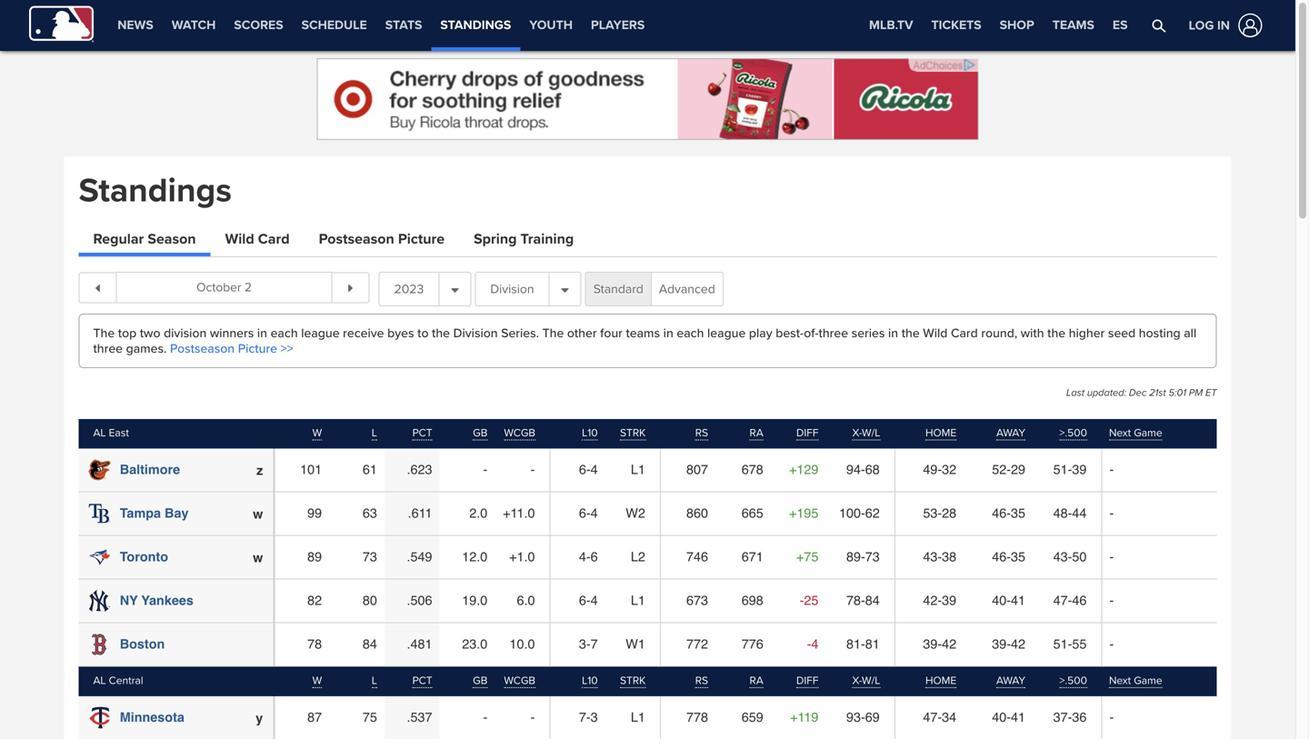 Task type: locate. For each thing, give the bounding box(es) containing it.
1 horizontal spatial each
[[677, 326, 704, 341]]

37-
[[1054, 711, 1073, 726]]

1 horizontal spatial postseason
[[319, 231, 395, 248]]

39-
[[924, 637, 943, 652], [993, 637, 1012, 652]]

2 6-4 from the top
[[579, 506, 598, 521]]

picture up '2023'
[[398, 231, 445, 248]]

1 vertical spatial next
[[1110, 675, 1132, 688]]

in right the series
[[889, 326, 899, 341]]

2 arrow down image from the left
[[562, 287, 569, 294]]

1 vertical spatial 6-4
[[579, 506, 598, 521]]

2 x-w/l from the top
[[853, 675, 881, 688]]

81-81
[[847, 637, 880, 652]]

+75
[[797, 550, 819, 565]]

6-4 for +11.0
[[579, 506, 598, 521]]

7
[[591, 637, 598, 652]]

2 w from the top
[[253, 551, 263, 566]]

2 diff from the top
[[797, 675, 819, 688]]

3 6- from the top
[[579, 594, 591, 609]]

toronto
[[120, 550, 168, 565]]

standings up regular season
[[79, 171, 232, 211]]

807
[[687, 463, 709, 478]]

1 arrow down image from the left
[[451, 287, 459, 294]]

seed
[[1109, 326, 1136, 341]]

.537
[[407, 711, 433, 726]]

w1
[[626, 637, 646, 652]]

1 home from the top
[[926, 427, 957, 440]]

with
[[1021, 326, 1045, 341]]

19.0
[[462, 594, 488, 609]]

wcgb up +11.0
[[504, 427, 536, 440]]

1 vertical spatial l1
[[631, 594, 646, 609]]

l1 down l2 on the bottom of page
[[631, 594, 646, 609]]

42
[[943, 637, 957, 652], [1012, 637, 1026, 652]]

top navigation menu bar
[[0, 0, 1296, 51]]

35 down 29
[[1012, 506, 1026, 521]]

secondary navigation element
[[108, 0, 654, 51], [654, 0, 807, 51]]

51- up 48-
[[1054, 463, 1073, 478]]

0 vertical spatial ra
[[750, 427, 764, 440]]

2 40-41 from the top
[[993, 711, 1026, 726]]

46-
[[993, 506, 1012, 521], [993, 550, 1012, 565]]

1 horizontal spatial 84
[[866, 594, 880, 609]]

advanced button
[[652, 272, 724, 307]]

39- down 42- in the bottom right of the page
[[924, 637, 943, 652]]

rs up 807
[[696, 427, 709, 440]]

diff up +129
[[797, 427, 819, 440]]

1 wcgb from the top
[[504, 427, 536, 440]]

0 vertical spatial 40-41
[[993, 594, 1026, 609]]

4 left the w2
[[591, 506, 598, 521]]

2 >.500 from the top
[[1060, 675, 1088, 688]]

.623
[[407, 463, 433, 478]]

0 vertical spatial 39
[[1073, 463, 1087, 478]]

0 vertical spatial 51-
[[1054, 463, 1073, 478]]

in left >>
[[257, 326, 267, 341]]

l10
[[582, 427, 598, 440], [582, 675, 598, 688]]

1 39-42 from the left
[[924, 637, 957, 652]]

41
[[1012, 594, 1026, 609], [1012, 711, 1026, 726]]

4 for 6.0
[[591, 594, 598, 609]]

home for y
[[926, 675, 957, 688]]

1 vertical spatial w
[[253, 551, 263, 566]]

toolbar
[[79, 272, 370, 304]]

1 vertical spatial ra
[[750, 675, 764, 688]]

in right teams
[[664, 326, 674, 341]]

0 horizontal spatial the
[[432, 326, 450, 341]]

0 horizontal spatial the
[[93, 326, 115, 341]]

x-
[[853, 427, 862, 440], [853, 675, 862, 688]]

4 up 6
[[591, 463, 598, 478]]

1 vertical spatial wild
[[924, 326, 948, 341]]

diff down -4
[[797, 675, 819, 688]]

0 horizontal spatial 39-
[[924, 637, 943, 652]]

81
[[866, 637, 880, 652]]

gb down 23.0 in the bottom left of the page
[[473, 675, 488, 688]]

- left 7-
[[531, 711, 535, 726]]

0 vertical spatial postseason
[[319, 231, 395, 248]]

7-3
[[579, 711, 598, 726]]

46- down 52-
[[993, 506, 1012, 521]]

tertiary navigation element
[[861, 0, 1137, 51]]

higher
[[1069, 326, 1105, 341]]

game for y
[[1135, 675, 1163, 688]]

1 horizontal spatial 43-
[[1054, 550, 1073, 565]]

51-39
[[1054, 463, 1087, 478]]

1 w/l from the top
[[862, 427, 881, 440]]

home for 61
[[926, 427, 957, 440]]

1 vertical spatial w/l
[[862, 675, 881, 688]]

1 43- from the left
[[924, 550, 943, 565]]

0 vertical spatial w
[[313, 427, 322, 440]]

51- for 55
[[1054, 637, 1073, 652]]

0 vertical spatial rs
[[696, 427, 709, 440]]

>>
[[281, 341, 293, 357]]

w/l up "68"
[[862, 427, 881, 440]]

2 w/l from the top
[[862, 675, 881, 688]]

major league baseball image
[[29, 6, 94, 42]]

1 vertical spatial strk
[[620, 675, 646, 688]]

1 horizontal spatial picture
[[398, 231, 445, 248]]

1 l10 from the top
[[582, 427, 598, 440]]

1 41 from the top
[[1012, 594, 1026, 609]]

standings
[[441, 17, 511, 33], [79, 171, 232, 211]]

94-68
[[847, 463, 880, 478]]

1 vertical spatial picture
[[238, 341, 277, 357]]

postseason right two
[[170, 341, 235, 357]]

strk down w1
[[620, 675, 646, 688]]

1 vertical spatial l10
[[582, 675, 598, 688]]

41 left 47-46
[[1012, 594, 1026, 609]]

tickets link
[[923, 0, 991, 51]]

1 rs from the top
[[696, 427, 709, 440]]

2.0
[[470, 506, 488, 521]]

1 vertical spatial 47-
[[924, 711, 943, 726]]

35 for 48-44
[[1012, 506, 1026, 521]]

6- for -
[[579, 463, 591, 478]]

postseason picture link
[[319, 231, 445, 253]]

diff for 61
[[797, 427, 819, 440]]

0 vertical spatial wild
[[225, 231, 254, 248]]

2 46- from the top
[[993, 550, 1012, 565]]

0 vertical spatial l1
[[631, 463, 646, 478]]

2 home from the top
[[926, 675, 957, 688]]

93-
[[847, 711, 866, 726]]

0 vertical spatial >.500
[[1060, 427, 1088, 440]]

48-
[[1054, 506, 1073, 521]]

baltimore image
[[89, 459, 111, 481]]

73 down 62
[[866, 550, 880, 565]]

1 horizontal spatial 47-
[[1054, 594, 1073, 609]]

w/l down 81
[[862, 675, 881, 688]]

12.0
[[462, 550, 488, 565]]

78
[[308, 637, 322, 652]]

- right the 51-39
[[1110, 463, 1115, 478]]

41 left 37-
[[1012, 711, 1026, 726]]

arrow down image
[[451, 287, 459, 294], [562, 287, 569, 294]]

1 39- from the left
[[924, 637, 943, 652]]

wild right season
[[225, 231, 254, 248]]

2 pct from the top
[[413, 675, 433, 688]]

0 vertical spatial 84
[[866, 594, 880, 609]]

w for 99
[[253, 507, 263, 522]]

1 42 from the left
[[943, 637, 957, 652]]

0 vertical spatial x-
[[853, 427, 862, 440]]

36
[[1073, 711, 1087, 726]]

40- right 42-39
[[993, 594, 1012, 609]]

each down advanced on the right top of the page
[[677, 326, 704, 341]]

39-42
[[924, 637, 957, 652], [993, 637, 1026, 652]]

0 vertical spatial 46-35
[[993, 506, 1026, 521]]

w
[[313, 427, 322, 440], [313, 675, 322, 688]]

postseason
[[319, 231, 395, 248], [170, 341, 235, 357]]

1 vertical spatial wcgb
[[504, 675, 536, 688]]

1 w from the top
[[313, 427, 322, 440]]

1 each from the left
[[271, 326, 298, 341]]

three left the series
[[819, 326, 849, 341]]

73 down 63
[[363, 550, 377, 565]]

0 horizontal spatial 39-42
[[924, 637, 957, 652]]

0 vertical spatial 47-
[[1054, 594, 1073, 609]]

secondary navigation element containing news
[[108, 0, 654, 51]]

l up 75
[[372, 675, 377, 688]]

51- for 39
[[1054, 463, 1073, 478]]

0 vertical spatial card
[[258, 231, 290, 248]]

1 x-w/l from the top
[[853, 427, 881, 440]]

pct for y
[[413, 675, 433, 688]]

0 vertical spatial picture
[[398, 231, 445, 248]]

43- down 48-
[[1054, 550, 1073, 565]]

1 away from the top
[[997, 427, 1026, 440]]

2 next game from the top
[[1110, 675, 1163, 688]]

6-4 for 6.0
[[579, 594, 598, 609]]

the right with at the top of the page
[[1048, 326, 1066, 341]]

the top two division winners in each league receive byes to the division series. the other four teams in each league play best-of-three series in the wild card round, with the higher seed hosting all three games.
[[93, 326, 1197, 357]]

- right the .537
[[483, 711, 488, 726]]

mlb.tv link
[[861, 0, 923, 51]]

+129
[[790, 463, 819, 478]]

1 vertical spatial division
[[454, 326, 498, 341]]

47-
[[1054, 594, 1073, 609], [924, 711, 943, 726]]

1 vertical spatial pct
[[413, 675, 433, 688]]

0 vertical spatial next
[[1110, 427, 1132, 440]]

league left play
[[708, 326, 746, 341]]

youth link
[[521, 0, 582, 51]]

2 41 from the top
[[1012, 711, 1026, 726]]

1 vertical spatial x-
[[853, 675, 862, 688]]

players
[[591, 17, 645, 33]]

x-w/l up 94-68
[[853, 427, 881, 440]]

81-
[[847, 637, 866, 652]]

the left other at the top left
[[543, 326, 564, 341]]

postseason for postseason picture
[[319, 231, 395, 248]]

1 46- from the top
[[993, 506, 1012, 521]]

40- for 47-34
[[993, 711, 1012, 726]]

40-41 left 37-
[[993, 711, 1026, 726]]

39-42 down 42-39
[[924, 637, 957, 652]]

2 rs from the top
[[696, 675, 709, 688]]

0 vertical spatial 40-
[[993, 594, 1012, 609]]

39- left 51-55
[[993, 637, 1012, 652]]

1 horizontal spatial arrow down image
[[562, 287, 569, 294]]

postseason up arrow right icon button
[[319, 231, 395, 248]]

diff for y
[[797, 675, 819, 688]]

38
[[943, 550, 957, 565]]

40-41 left 47-46
[[993, 594, 1026, 609]]

- up 2.0
[[483, 463, 488, 478]]

2 gb from the top
[[473, 675, 488, 688]]

l
[[372, 427, 377, 440], [372, 675, 377, 688]]

0 horizontal spatial 42
[[943, 637, 957, 652]]

0 vertical spatial game
[[1135, 427, 1163, 440]]

49-32
[[924, 463, 957, 478]]

1 46-35 from the top
[[993, 506, 1026, 521]]

league right >>
[[301, 326, 340, 341]]

ra up the 678
[[750, 427, 764, 440]]

card inside wild card link
[[258, 231, 290, 248]]

43- up 42- in the bottom right of the page
[[924, 550, 943, 565]]

w up '101'
[[313, 427, 322, 440]]

games.
[[126, 341, 167, 357]]

home up "47-34"
[[926, 675, 957, 688]]

>.500 up the 51-39
[[1060, 427, 1088, 440]]

standings right the stats
[[441, 17, 511, 33]]

ny yankees image
[[89, 590, 111, 612]]

1 6-4 from the top
[[579, 463, 598, 478]]

1 vertical spatial diff
[[797, 675, 819, 688]]

51-
[[1054, 463, 1073, 478], [1054, 637, 1073, 652]]

46- for 53-28
[[993, 506, 1012, 521]]

game
[[1135, 427, 1163, 440], [1135, 675, 1163, 688]]

2 strk from the top
[[620, 675, 646, 688]]

l1
[[631, 463, 646, 478], [631, 594, 646, 609], [631, 711, 646, 726]]

51-55
[[1054, 637, 1087, 652]]

ra for y
[[750, 675, 764, 688]]

home up '49-32' on the bottom right
[[926, 427, 957, 440]]

away
[[997, 427, 1026, 440], [997, 675, 1026, 688]]

0 vertical spatial pct
[[413, 427, 433, 440]]

tampa bay link
[[120, 506, 189, 521]]

arrow down image up other at the top left
[[562, 287, 569, 294]]

0 vertical spatial away
[[997, 427, 1026, 440]]

strk up the w2
[[620, 427, 646, 440]]

1 horizontal spatial the
[[543, 326, 564, 341]]

standings inside top navigation menu bar
[[441, 17, 511, 33]]

1 next from the top
[[1110, 427, 1132, 440]]

l10 for 61
[[582, 427, 598, 440]]

3 6-4 from the top
[[579, 594, 598, 609]]

1 vertical spatial 35
[[1012, 550, 1026, 565]]

arrow down image right '2023'
[[451, 287, 459, 294]]

0 vertical spatial 41
[[1012, 594, 1026, 609]]

round,
[[982, 326, 1018, 341]]

1 40-41 from the top
[[993, 594, 1026, 609]]

1 vertical spatial standings
[[79, 171, 232, 211]]

central
[[109, 675, 143, 688], [109, 675, 143, 688]]

1 horizontal spatial 39-42
[[993, 637, 1026, 652]]

46- right 38
[[993, 550, 1012, 565]]

2 6- from the top
[[579, 506, 591, 521]]

4-
[[579, 550, 591, 565]]

2 next from the top
[[1110, 675, 1132, 688]]

arrow left icon button
[[79, 272, 117, 303]]

1 horizontal spatial 39
[[1073, 463, 1087, 478]]

47- down the 43-50
[[1054, 594, 1073, 609]]

1 horizontal spatial the
[[902, 326, 920, 341]]

2 l1 from the top
[[631, 594, 646, 609]]

three left games.
[[93, 341, 123, 357]]

2 51- from the top
[[1054, 637, 1073, 652]]

1 35 from the top
[[1012, 506, 1026, 521]]

40- right the 34
[[993, 711, 1012, 726]]

46-35 down 52-29
[[993, 506, 1026, 521]]

l for 61
[[372, 427, 377, 440]]

1 secondary navigation element from the left
[[108, 0, 654, 51]]

x- down 81-
[[853, 675, 862, 688]]

2 l10 from the top
[[582, 675, 598, 688]]

None text field
[[124, 280, 324, 295]]

1 vertical spatial away
[[997, 675, 1026, 688]]

1 gb from the top
[[473, 427, 488, 440]]

l1 for 778
[[631, 711, 646, 726]]

0 vertical spatial strk
[[620, 427, 646, 440]]

1 vertical spatial 46-35
[[993, 550, 1026, 565]]

35 for 43-50
[[1012, 550, 1026, 565]]

2 w from the top
[[313, 675, 322, 688]]

rs down 772
[[696, 675, 709, 688]]

3-
[[579, 637, 591, 652]]

47- for 34
[[924, 711, 943, 726]]

picture left >>
[[238, 341, 277, 357]]

1 game from the top
[[1135, 427, 1163, 440]]

3 l1 from the top
[[631, 711, 646, 726]]

shop
[[1000, 17, 1035, 33]]

0 horizontal spatial 84
[[363, 637, 377, 652]]

- up +11.0
[[531, 463, 535, 478]]

ny yankees
[[120, 594, 194, 609]]

mlb.tv
[[870, 17, 914, 33]]

w down z
[[253, 507, 263, 522]]

l up 61
[[372, 427, 377, 440]]

1 vertical spatial l
[[372, 675, 377, 688]]

1 horizontal spatial 73
[[866, 550, 880, 565]]

4 for +11.0
[[591, 506, 598, 521]]

0 horizontal spatial standings
[[79, 171, 232, 211]]

division left series.
[[454, 326, 498, 341]]

4 up 7
[[591, 594, 598, 609]]

0 horizontal spatial card
[[258, 231, 290, 248]]

84 up 81
[[866, 594, 880, 609]]

wild card link
[[225, 231, 290, 253]]

1 vertical spatial >.500
[[1060, 675, 1088, 688]]

0 vertical spatial l
[[372, 427, 377, 440]]

0 vertical spatial 6-4
[[579, 463, 598, 478]]

1 vertical spatial 51-
[[1054, 637, 1073, 652]]

2 46-35 from the top
[[993, 550, 1026, 565]]

84 down the 80
[[363, 637, 377, 652]]

1 vertical spatial w
[[313, 675, 322, 688]]

4 for -
[[591, 463, 598, 478]]

>.500 for 61
[[1060, 427, 1088, 440]]

pct down the '.481'
[[413, 675, 433, 688]]

log in
[[1190, 18, 1231, 33]]

wild inside the top two division winners in each league receive byes to the division series. the other four teams in each league play best-of-three series in the wild card round, with the higher seed hosting all three games.
[[924, 326, 948, 341]]

1 40- from the top
[[993, 594, 1012, 609]]

schedule link
[[293, 0, 376, 51]]

x- for 61
[[853, 427, 862, 440]]

1 horizontal spatial standings
[[441, 17, 511, 33]]

2 vertical spatial l1
[[631, 711, 646, 726]]

the right to
[[432, 326, 450, 341]]

schedule
[[302, 17, 367, 33]]

l1 for 673
[[631, 594, 646, 609]]

1 pct from the top
[[413, 427, 433, 440]]

52-
[[993, 463, 1012, 478]]

wcgb for 61
[[504, 427, 536, 440]]

l1 up the w2
[[631, 463, 646, 478]]

each right winners
[[271, 326, 298, 341]]

75
[[363, 711, 377, 726]]

1 >.500 from the top
[[1060, 427, 1088, 440]]

w for 61
[[313, 427, 322, 440]]

postseason picture
[[319, 231, 445, 248]]

1 horizontal spatial 39-
[[993, 637, 1012, 652]]

w2
[[626, 506, 646, 521]]

2 l from the top
[[372, 675, 377, 688]]

1 vertical spatial 6-
[[579, 506, 591, 521]]

2 35 from the top
[[1012, 550, 1026, 565]]

advertisement region
[[317, 58, 979, 140], [945, 171, 1218, 216]]

l2
[[631, 550, 646, 565]]

2 43- from the left
[[1054, 550, 1073, 565]]

1 vertical spatial 40-
[[993, 711, 1012, 726]]

1 vertical spatial rs
[[696, 675, 709, 688]]

all
[[1185, 326, 1197, 341]]

2 game from the top
[[1135, 675, 1163, 688]]

the right the series
[[902, 326, 920, 341]]

0 vertical spatial standings
[[441, 17, 511, 33]]

1 ra from the top
[[750, 427, 764, 440]]

2 away from the top
[[997, 675, 1026, 688]]

pct up .623 at the left bottom of page
[[413, 427, 433, 440]]

2 vertical spatial 6-4
[[579, 594, 598, 609]]

2 wcgb from the top
[[504, 675, 536, 688]]

1 l from the top
[[372, 427, 377, 440]]

0 vertical spatial 35
[[1012, 506, 1026, 521]]

1 vertical spatial 41
[[1012, 711, 1026, 726]]

>.500
[[1060, 427, 1088, 440], [1060, 675, 1088, 688]]

43- for 38
[[924, 550, 943, 565]]

1 strk from the top
[[620, 427, 646, 440]]

40- for 42-39
[[993, 594, 1012, 609]]

l1 right 3
[[631, 711, 646, 726]]

0 horizontal spatial in
[[257, 326, 267, 341]]

51- down 47-46
[[1054, 637, 1073, 652]]

2 39-42 from the left
[[993, 637, 1026, 652]]

division up series.
[[491, 282, 534, 297]]

0 horizontal spatial wild
[[225, 231, 254, 248]]

1 vertical spatial 46-
[[993, 550, 1012, 565]]

0 vertical spatial l10
[[582, 427, 598, 440]]

ny yankees link
[[120, 594, 194, 609]]

0 vertical spatial 6-
[[579, 463, 591, 478]]

40-41 for 47-
[[993, 594, 1026, 609]]

postseason for postseason picture >>
[[170, 341, 235, 357]]

season
[[148, 231, 196, 248]]

1 league from the left
[[301, 326, 340, 341]]

1 horizontal spatial card
[[951, 326, 979, 341]]

next for 61
[[1110, 427, 1132, 440]]

1 horizontal spatial 42
[[1012, 637, 1026, 652]]

1 w from the top
[[253, 507, 263, 522]]

39 down 38
[[943, 594, 957, 609]]

w down "78"
[[313, 675, 322, 688]]

1 next game from the top
[[1110, 427, 1163, 440]]

1 vertical spatial 39
[[943, 594, 957, 609]]

- right 44 in the right of the page
[[1110, 506, 1115, 521]]

w left 89
[[253, 551, 263, 566]]

0 vertical spatial x-w/l
[[853, 427, 881, 440]]

47- right 69
[[924, 711, 943, 726]]

42 left 51-55
[[1012, 637, 1026, 652]]

home
[[926, 427, 957, 440], [926, 675, 957, 688]]

0 horizontal spatial each
[[271, 326, 298, 341]]

the
[[432, 326, 450, 341], [902, 326, 920, 341], [1048, 326, 1066, 341]]

arrow down image for 2023
[[451, 287, 459, 294]]

1 vertical spatial home
[[926, 675, 957, 688]]

0 horizontal spatial 39
[[943, 594, 957, 609]]

2 ra from the top
[[750, 675, 764, 688]]

2 x- from the top
[[853, 675, 862, 688]]

wild left round,
[[924, 326, 948, 341]]

46-35 for 43-
[[993, 550, 1026, 565]]

1 51- from the top
[[1054, 463, 1073, 478]]

1 6- from the top
[[579, 463, 591, 478]]

ra down '776'
[[750, 675, 764, 688]]

division inside the top two division winners in each league receive byes to the division series. the other four teams in each league play best-of-three series in the wild card round, with the higher seed hosting all three games.
[[454, 326, 498, 341]]

toronto image
[[89, 547, 111, 568]]

game for 61
[[1135, 427, 1163, 440]]

2 40- from the top
[[993, 711, 1012, 726]]

46-35 right 38
[[993, 550, 1026, 565]]

+195
[[790, 506, 819, 521]]

1 horizontal spatial in
[[664, 326, 674, 341]]

gb for y
[[473, 675, 488, 688]]

0 horizontal spatial league
[[301, 326, 340, 341]]

1 l1 from the top
[[631, 463, 646, 478]]

89-
[[847, 550, 866, 565]]

1 horizontal spatial wild
[[924, 326, 948, 341]]

35 left the 43-50
[[1012, 550, 1026, 565]]

>.500 down 51-55
[[1060, 675, 1088, 688]]

wcgb down 10.0
[[504, 675, 536, 688]]

gb up 2.0
[[473, 427, 488, 440]]

2 horizontal spatial the
[[1048, 326, 1066, 341]]

42 down 42-39
[[943, 637, 957, 652]]

0 horizontal spatial 73
[[363, 550, 377, 565]]

84
[[866, 594, 880, 609], [363, 637, 377, 652]]

pm
[[1190, 387, 1204, 399]]

1 diff from the top
[[797, 427, 819, 440]]

1 x- from the top
[[853, 427, 862, 440]]



Task type: vqa. For each thing, say whether or not it's contained in the screenshot.


Task type: describe. For each thing, give the bounding box(es) containing it.
log
[[1190, 18, 1215, 33]]

.481
[[407, 637, 433, 652]]

l10 for y
[[582, 675, 598, 688]]

39 for 42-
[[943, 594, 957, 609]]

-25
[[800, 594, 819, 609]]

card inside the top two division winners in each league receive byes to the division series. the other four teams in each league play best-of-three series in the wild card round, with the higher seed hosting all three games.
[[951, 326, 979, 341]]

players link
[[582, 0, 654, 51]]

es link
[[1104, 0, 1137, 51]]

ra for 61
[[750, 427, 764, 440]]

strk for y
[[620, 675, 646, 688]]

toronto link
[[120, 550, 168, 565]]

teams
[[626, 326, 660, 341]]

4-6
[[579, 550, 598, 565]]

1 the from the left
[[432, 326, 450, 341]]

46-35 for 48-
[[993, 506, 1026, 521]]

dec
[[1130, 387, 1147, 399]]

x- for y
[[853, 675, 862, 688]]

wcgb for y
[[504, 675, 536, 688]]

+11.0
[[503, 506, 535, 521]]

4 left 81-
[[812, 637, 819, 652]]

news
[[118, 17, 154, 33]]

32
[[943, 463, 957, 478]]

- right 46
[[1110, 594, 1115, 609]]

yankees
[[141, 594, 194, 609]]

52-29
[[993, 463, 1026, 478]]

.611
[[408, 506, 433, 521]]

x-w/l for y
[[853, 675, 881, 688]]

89-73
[[847, 550, 880, 565]]

w/l for 61
[[862, 427, 881, 440]]

2 secondary navigation element from the left
[[654, 0, 807, 51]]

tampa bay image
[[89, 503, 111, 525]]

29
[[1012, 463, 1026, 478]]

to
[[418, 326, 429, 341]]

0 vertical spatial advertisement region
[[317, 58, 979, 140]]

860
[[687, 506, 709, 521]]

away for y
[[997, 675, 1026, 688]]

-4
[[807, 637, 819, 652]]

receive
[[343, 326, 384, 341]]

3-7
[[579, 637, 598, 652]]

61
[[363, 463, 377, 478]]

63
[[363, 506, 377, 521]]

minnesota image
[[89, 707, 111, 729]]

y
[[256, 711, 263, 726]]

39 for 51-
[[1073, 463, 1087, 478]]

40-41 for 37-
[[993, 711, 1026, 726]]

1 vertical spatial 84
[[363, 637, 377, 652]]

postseason picture >>
[[170, 341, 293, 357]]

6.0
[[517, 594, 535, 609]]

0 horizontal spatial three
[[93, 341, 123, 357]]

x-w/l for 61
[[853, 427, 881, 440]]

78-
[[847, 594, 866, 609]]

watch
[[172, 17, 216, 33]]

wild inside wild card link
[[225, 231, 254, 248]]

28
[[943, 506, 957, 521]]

6- for +11.0
[[579, 506, 591, 521]]

46- for 43-38
[[993, 550, 1012, 565]]

746
[[687, 550, 709, 565]]

89
[[308, 550, 322, 565]]

43-50
[[1054, 550, 1087, 565]]

68
[[866, 463, 880, 478]]

l for y
[[372, 675, 377, 688]]

41 for 37-36
[[1012, 711, 1026, 726]]

3
[[591, 711, 598, 726]]

2 42 from the left
[[1012, 637, 1026, 652]]

next game for y
[[1110, 675, 1163, 688]]

news link
[[108, 0, 163, 51]]

w/l for y
[[862, 675, 881, 688]]

2 the from the left
[[543, 326, 564, 341]]

play
[[749, 326, 773, 341]]

2 39- from the left
[[993, 637, 1012, 652]]

1 73 from the left
[[363, 550, 377, 565]]

in
[[1218, 18, 1231, 33]]

baltimore
[[120, 463, 180, 478]]

previous day image
[[91, 285, 105, 292]]

arrow down image for division
[[562, 287, 569, 294]]

stats
[[385, 17, 422, 33]]

away for 61
[[997, 427, 1026, 440]]

et
[[1206, 387, 1218, 399]]

rs for 61
[[696, 427, 709, 440]]

1 the from the left
[[93, 326, 115, 341]]

41 for 47-46
[[1012, 594, 1026, 609]]

3 the from the left
[[1048, 326, 1066, 341]]

next game for 61
[[1110, 427, 1163, 440]]

6-4 for -
[[579, 463, 598, 478]]

2 in from the left
[[664, 326, 674, 341]]

43- for 50
[[1054, 550, 1073, 565]]

0 vertical spatial division
[[491, 282, 534, 297]]

watch link
[[163, 0, 225, 51]]

2 the from the left
[[902, 326, 920, 341]]

1 vertical spatial advertisement region
[[945, 171, 1218, 216]]

youth
[[530, 17, 573, 33]]

47- for 46
[[1054, 594, 1073, 609]]

last updated: dec 21st 5:01 pm et
[[1067, 387, 1218, 399]]

80
[[363, 594, 377, 609]]

scores
[[234, 17, 283, 33]]

43-38
[[924, 550, 957, 565]]

6- for 6.0
[[579, 594, 591, 609]]

next day image
[[343, 285, 358, 292]]

ny
[[120, 594, 138, 609]]

strk for 61
[[620, 427, 646, 440]]

10.0
[[510, 637, 535, 652]]

standard
[[594, 282, 644, 297]]

regular
[[93, 231, 144, 248]]

w for y
[[313, 675, 322, 688]]

boston image
[[89, 634, 111, 656]]

2 73 from the left
[[866, 550, 880, 565]]

gb for 61
[[473, 427, 488, 440]]

1 in from the left
[[257, 326, 267, 341]]

z
[[257, 463, 263, 478]]

- down -25
[[807, 637, 812, 652]]

spring training link
[[474, 231, 574, 253]]

698
[[742, 594, 764, 609]]

+119
[[791, 711, 819, 726]]

99
[[308, 506, 322, 521]]

arrow right icon button
[[332, 272, 370, 303]]

spring training
[[474, 231, 574, 248]]

standard button
[[586, 272, 652, 307]]

regular season link
[[93, 231, 196, 253]]

44
[[1073, 506, 1087, 521]]

last
[[1067, 387, 1085, 399]]

3 in from the left
[[889, 326, 899, 341]]

47-46
[[1054, 594, 1087, 609]]

four
[[601, 326, 623, 341]]

48-44
[[1054, 506, 1087, 521]]

2 league from the left
[[708, 326, 746, 341]]

rs for y
[[696, 675, 709, 688]]

l1 for 807
[[631, 463, 646, 478]]

regular season
[[93, 231, 196, 248]]

93-69
[[847, 711, 880, 726]]

picture for postseason picture
[[398, 231, 445, 248]]

picture for postseason picture >>
[[238, 341, 277, 357]]

teams link
[[1044, 0, 1104, 51]]

>.500 for y
[[1060, 675, 1088, 688]]

series
[[852, 326, 885, 341]]

- right 36
[[1110, 711, 1115, 726]]

49-
[[924, 463, 943, 478]]

94-
[[847, 463, 866, 478]]

bay
[[165, 506, 189, 521]]

training
[[521, 231, 574, 248]]

+1.0
[[509, 550, 535, 565]]

2 each from the left
[[677, 326, 704, 341]]

50
[[1073, 550, 1087, 565]]

pct for 61
[[413, 427, 433, 440]]

log in button
[[1168, 10, 1267, 41]]

- right 50 on the bottom right of the page
[[1110, 550, 1115, 565]]

1 horizontal spatial three
[[819, 326, 849, 341]]

37-36
[[1054, 711, 1087, 726]]

w for 89
[[253, 551, 263, 566]]

scores link
[[225, 0, 293, 51]]

next for y
[[1110, 675, 1132, 688]]

- down "+75"
[[800, 594, 805, 609]]

42-39
[[924, 594, 957, 609]]

100-62
[[840, 506, 880, 521]]

7-
[[579, 711, 591, 726]]

wild card
[[225, 231, 290, 248]]

- right 55
[[1110, 637, 1115, 652]]



